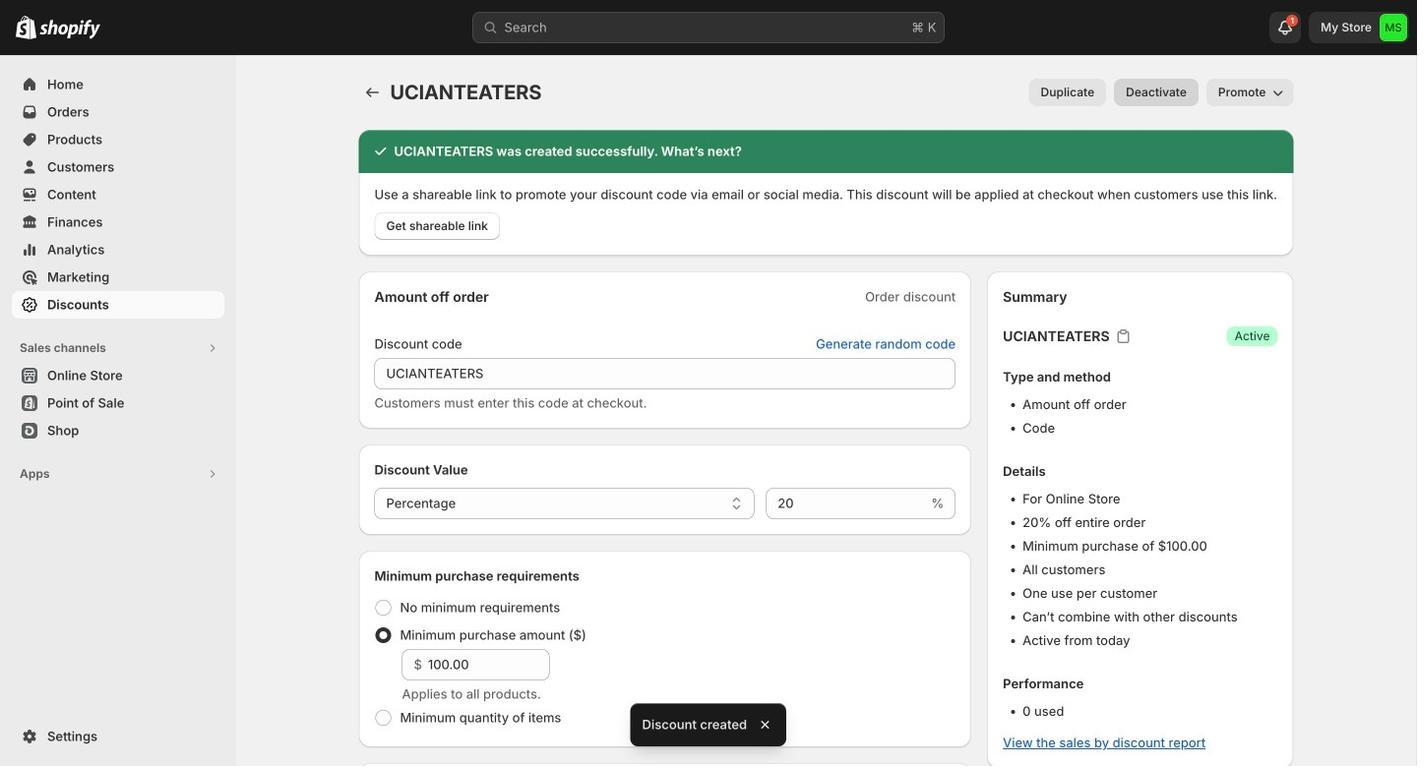 Task type: describe. For each thing, give the bounding box(es) containing it.
shopify image
[[39, 19, 100, 39]]



Task type: locate. For each thing, give the bounding box(es) containing it.
shopify image
[[16, 16, 36, 39]]

my store image
[[1380, 14, 1408, 41]]

None text field
[[375, 358, 956, 390]]

None text field
[[766, 488, 928, 520]]

0.00 text field
[[428, 650, 550, 681]]



Task type: vqa. For each thing, say whether or not it's contained in the screenshot.
Shopify image
yes



